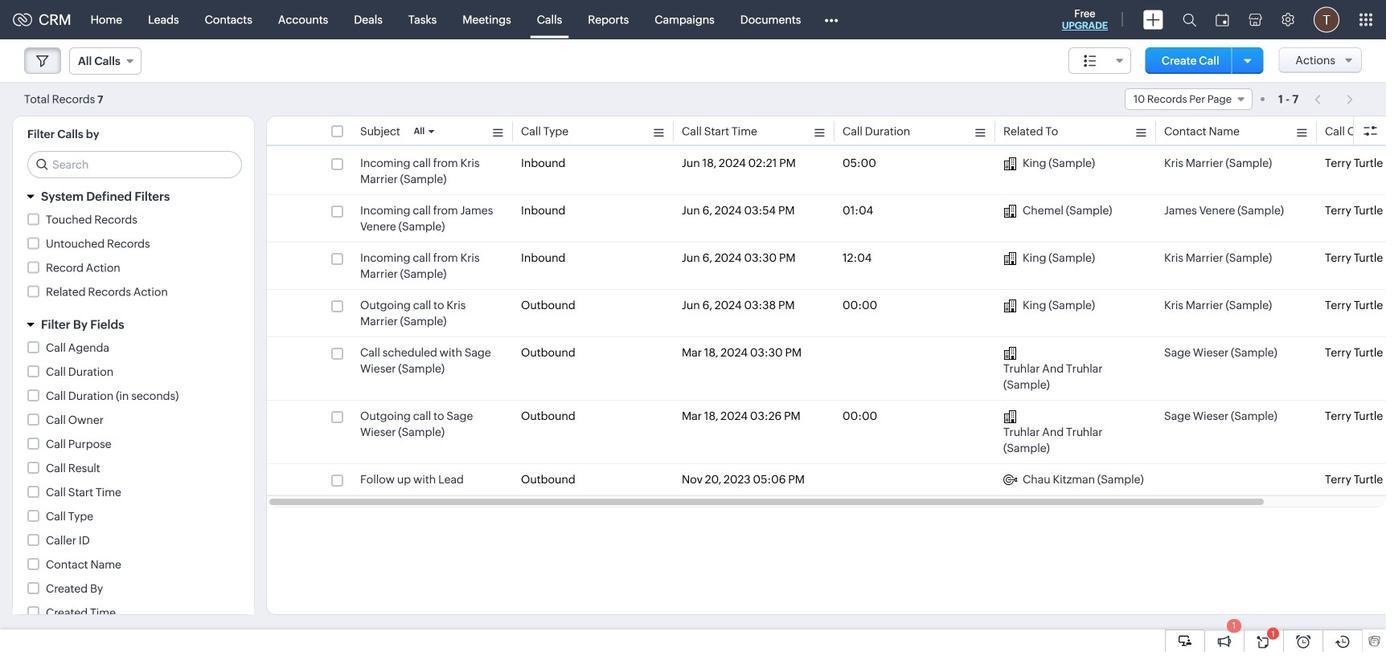 Task type: locate. For each thing, give the bounding box(es) containing it.
row group
[[267, 148, 1386, 496]]

navigation
[[1307, 88, 1362, 111]]

None field
[[69, 47, 141, 75], [1069, 47, 1131, 74], [1125, 88, 1253, 110], [69, 47, 141, 75], [1125, 88, 1253, 110]]

size image
[[1084, 54, 1097, 68]]

Search text field
[[28, 152, 241, 178]]

logo image
[[13, 13, 32, 26]]

profile element
[[1304, 0, 1349, 39]]

create menu element
[[1134, 0, 1173, 39]]

search image
[[1183, 13, 1196, 27]]



Task type: describe. For each thing, give the bounding box(es) containing it.
create menu image
[[1143, 10, 1163, 29]]

calendar image
[[1216, 13, 1229, 26]]

none field size
[[1069, 47, 1131, 74]]

search element
[[1173, 0, 1206, 39]]

profile image
[[1314, 7, 1340, 33]]

Other Modules field
[[814, 7, 849, 33]]



Task type: vqa. For each thing, say whether or not it's contained in the screenshot.
Profile element at top
yes



